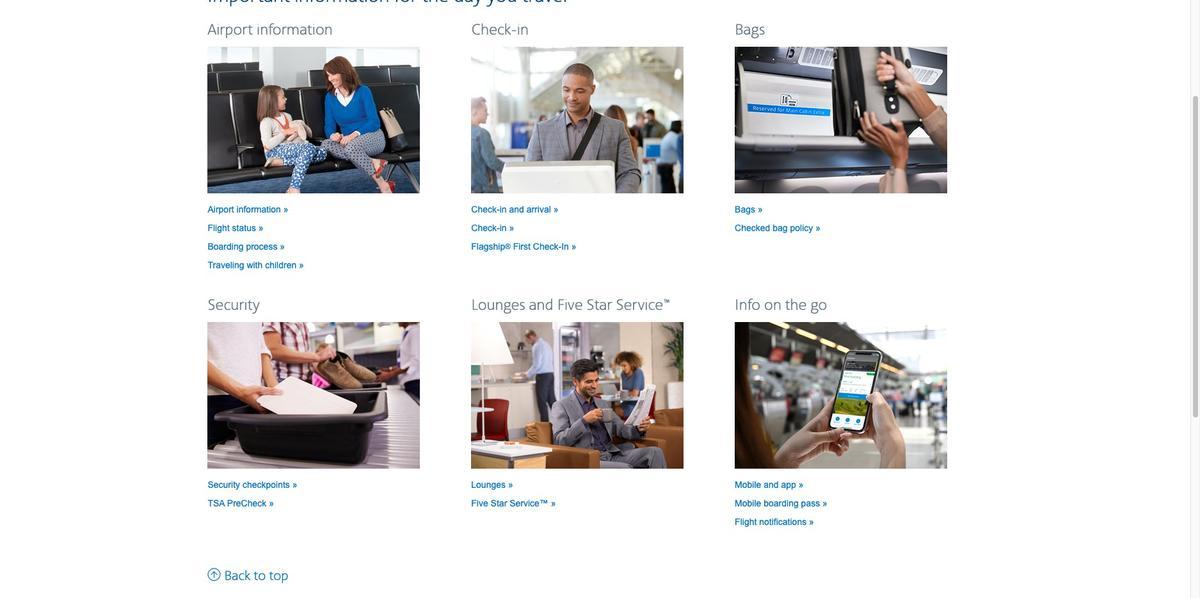 Task type: locate. For each thing, give the bounding box(es) containing it.
back
[[224, 568, 250, 584]]

arrival
[[527, 204, 551, 214]]

main content
[[192, 0, 984, 584]]

security checkpoints
[[208, 479, 292, 490]]

check-in and arrival link
[[471, 204, 559, 214]]

1 bags from the top
[[735, 21, 765, 40]]

2 vertical spatial in
[[500, 223, 507, 233]]

flight status link
[[208, 223, 264, 233]]

1 vertical spatial mobile
[[735, 498, 762, 508]]

boarding
[[764, 498, 799, 508]]

go
[[811, 296, 827, 315]]

1 horizontal spatial flight
[[735, 517, 757, 527]]

1 vertical spatial flight
[[735, 517, 757, 527]]

1 security from the top
[[208, 296, 260, 315]]

bags
[[735, 21, 765, 40], [735, 204, 758, 214]]

0 horizontal spatial flight
[[208, 223, 230, 233]]

lounges down flagship
[[471, 296, 525, 315]]

flight up boarding
[[208, 223, 230, 233]]

1 vertical spatial airport
[[208, 204, 234, 214]]

1 vertical spatial security
[[208, 479, 240, 490]]

0 vertical spatial bags
[[735, 21, 765, 40]]

customer organizing her bag image
[[735, 47, 948, 193]]

service™
[[616, 296, 670, 315], [510, 498, 549, 508]]

0 horizontal spatial and
[[509, 204, 524, 214]]

star
[[587, 296, 613, 315], [491, 498, 507, 508]]

mobile for mobile and app
[[735, 479, 762, 490]]

flagship
[[471, 241, 505, 251]]

2 check-in from the top
[[471, 223, 509, 233]]

to
[[254, 568, 266, 584]]

and for lounges
[[529, 296, 554, 315]]

2 vertical spatial and
[[764, 479, 779, 490]]

traveling with children link
[[208, 260, 304, 270]]

1 mobile from the top
[[735, 479, 762, 490]]

and left arrival
[[509, 204, 524, 214]]

information
[[257, 21, 333, 40], [237, 204, 281, 214]]

0 vertical spatial lounges
[[471, 296, 525, 315]]

2 horizontal spatial and
[[764, 479, 779, 490]]

policy
[[790, 223, 813, 233]]

checked bag policy link
[[735, 223, 821, 233]]

traveling with children
[[208, 260, 299, 270]]

1 vertical spatial five
[[471, 498, 488, 508]]

checked bag policy
[[735, 223, 816, 233]]

1 vertical spatial check-in
[[471, 223, 509, 233]]

checkpoints
[[243, 479, 290, 490]]

gate agent scanning a customer's mobile app image
[[735, 322, 948, 469]]

1 horizontal spatial star
[[587, 296, 613, 315]]

and left app
[[764, 479, 779, 490]]

0 vertical spatial five
[[557, 296, 583, 315]]

0 vertical spatial service™
[[616, 296, 670, 315]]

1 vertical spatial lounges
[[471, 479, 508, 490]]

check-in
[[471, 21, 529, 40], [471, 223, 509, 233]]

0 vertical spatial airport information
[[208, 21, 333, 40]]

0 vertical spatial flight
[[208, 223, 230, 233]]

airport information
[[208, 21, 333, 40], [208, 204, 283, 214]]

2 lounges from the top
[[471, 479, 508, 490]]

1 lounges from the top
[[471, 296, 525, 315]]

boarding
[[208, 241, 244, 251]]

info
[[735, 296, 761, 315]]

back to top link
[[207, 566, 288, 584]]

security down the traveling at the left
[[208, 296, 260, 315]]

in
[[517, 21, 529, 40], [500, 204, 507, 214], [500, 223, 507, 233]]

process
[[246, 241, 278, 251]]

0 vertical spatial airport
[[208, 21, 253, 40]]

1 vertical spatial star
[[491, 498, 507, 508]]

flight for flight status
[[208, 223, 230, 233]]

0 vertical spatial and
[[509, 204, 524, 214]]

0 horizontal spatial service™
[[510, 498, 549, 508]]

2 mobile from the top
[[735, 498, 762, 508]]

lounges up five star service™
[[471, 479, 508, 490]]

and
[[509, 204, 524, 214], [529, 296, 554, 315], [764, 479, 779, 490]]

mobile up mobile boarding pass
[[735, 479, 762, 490]]

1 horizontal spatial and
[[529, 296, 554, 315]]

mobile and app
[[735, 479, 799, 490]]

security
[[208, 296, 260, 315], [208, 479, 240, 490]]

back to top
[[221, 568, 288, 584]]

0 horizontal spatial star
[[491, 498, 507, 508]]

bag
[[773, 223, 788, 233]]

1 horizontal spatial service™
[[616, 296, 670, 315]]

mobile down mobile and app
[[735, 498, 762, 508]]

security checkpoints link
[[208, 479, 297, 490]]

0 vertical spatial information
[[257, 21, 333, 40]]

flagship ® first check-in
[[471, 241, 572, 251]]

on
[[765, 296, 782, 315]]

1 vertical spatial airport information
[[208, 204, 283, 214]]

1 vertical spatial information
[[237, 204, 281, 214]]

security up tsa
[[208, 479, 240, 490]]

lounges for lounges and five star service™
[[471, 296, 525, 315]]

0 vertical spatial mobile
[[735, 479, 762, 490]]

five down the in
[[557, 296, 583, 315]]

1 vertical spatial bags
[[735, 204, 758, 214]]

1 horizontal spatial five
[[557, 296, 583, 315]]

and down first
[[529, 296, 554, 315]]

2 security from the top
[[208, 479, 240, 490]]

tsa precheck
[[208, 498, 269, 508]]

1 vertical spatial and
[[529, 296, 554, 315]]

airport
[[208, 21, 253, 40], [208, 204, 234, 214]]

check-
[[471, 21, 517, 40], [471, 204, 500, 214], [471, 223, 500, 233], [533, 241, 562, 251]]

mobile boarding pass
[[735, 498, 823, 508]]

1 vertical spatial in
[[500, 204, 507, 214]]

airport information link
[[208, 204, 288, 214]]

lounges link
[[471, 479, 513, 490]]

status
[[232, 223, 256, 233]]

0 vertical spatial security
[[208, 296, 260, 315]]

flight
[[208, 223, 230, 233], [735, 517, 757, 527]]

in
[[562, 241, 569, 251]]

lounges
[[471, 296, 525, 315], [471, 479, 508, 490]]

five down 'lounges' link on the left bottom of page
[[471, 498, 488, 508]]

mobile and app link
[[735, 479, 804, 490]]

0 vertical spatial check-in
[[471, 21, 529, 40]]

2 airport information from the top
[[208, 204, 283, 214]]

mobile
[[735, 479, 762, 490], [735, 498, 762, 508]]

flight left notifications
[[735, 517, 757, 527]]

five
[[557, 296, 583, 315], [471, 498, 488, 508]]

1 check-in from the top
[[471, 21, 529, 40]]



Task type: vqa. For each thing, say whether or not it's contained in the screenshot.
second AIRPORTS
no



Task type: describe. For each thing, give the bounding box(es) containing it.
0 vertical spatial star
[[587, 296, 613, 315]]

boarding process
[[208, 241, 280, 251]]

security for security
[[208, 296, 260, 315]]

check-in link
[[471, 223, 514, 233]]

boarding process link
[[208, 241, 285, 251]]

top
[[269, 568, 288, 584]]

notifications
[[760, 517, 807, 527]]

0 vertical spatial in
[[517, 21, 529, 40]]

first
[[513, 241, 531, 251]]

gate agent assisting customers image
[[208, 47, 420, 193]]

1 airport from the top
[[208, 21, 253, 40]]

main content containing airport information
[[192, 0, 984, 584]]

mobile for mobile boarding pass
[[735, 498, 762, 508]]

1 vertical spatial service™
[[510, 498, 549, 508]]

0 horizontal spatial five
[[471, 498, 488, 508]]

1 airport information from the top
[[208, 21, 333, 40]]

circle up image
[[207, 566, 221, 582]]

lounges and five star service™
[[471, 296, 670, 315]]

info on the go
[[735, 296, 827, 315]]

precheck
[[227, 498, 267, 508]]

five star service™ link
[[471, 498, 556, 508]]

lounges for 'lounges' link on the left bottom of page
[[471, 479, 508, 490]]

with
[[247, 260, 263, 270]]

tsa
[[208, 498, 225, 508]]

mobile boarding pass link
[[735, 498, 828, 508]]

children
[[265, 260, 297, 270]]

and for mobile
[[764, 479, 779, 490]]

flight notifications
[[735, 517, 809, 527]]

2 bags from the top
[[735, 204, 758, 214]]

five star service™
[[471, 498, 551, 508]]

2 airport from the top
[[208, 204, 234, 214]]

man reading a book in the lounge image
[[471, 322, 684, 469]]

traveling
[[208, 260, 244, 270]]

the
[[786, 296, 807, 315]]

®
[[505, 242, 511, 250]]

check-in and arrival
[[471, 204, 554, 214]]

security for security checkpoints
[[208, 479, 240, 490]]

in for the 'check-in and arrival' link
[[500, 204, 507, 214]]

flight notifications link
[[735, 517, 814, 527]]

pass
[[801, 498, 820, 508]]

customer checking in at kiosk image
[[471, 47, 684, 193]]

app
[[781, 479, 796, 490]]

bags link
[[735, 204, 763, 214]]

checked
[[735, 223, 771, 233]]

customers walking through security image
[[208, 322, 420, 469]]

in for check-in link
[[500, 223, 507, 233]]

flight status
[[208, 223, 259, 233]]

flight for flight notifications
[[735, 517, 757, 527]]

tsa precheck link
[[208, 498, 274, 508]]



